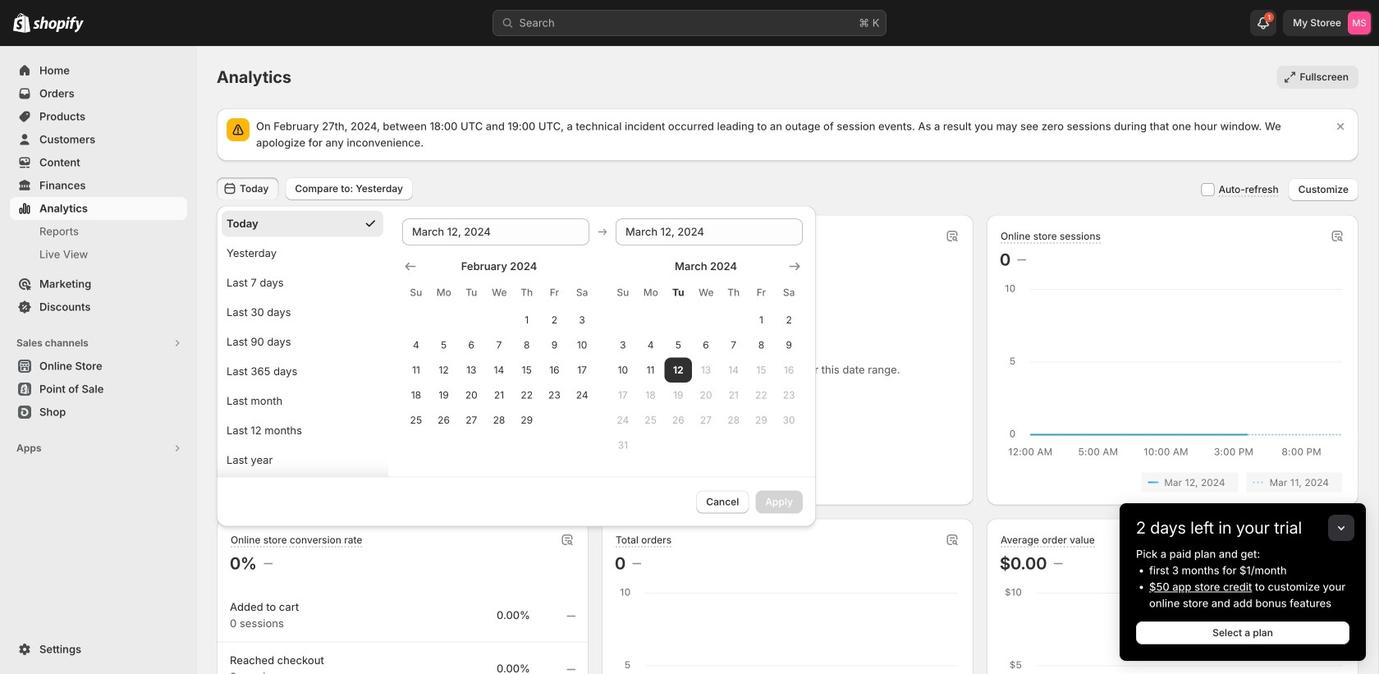 Task type: vqa. For each thing, say whether or not it's contained in the screenshot.
the 'Enter time' Text Box
no



Task type: describe. For each thing, give the bounding box(es) containing it.
saturday element for second friday "element" from the right
[[568, 278, 596, 307]]

2 grid from the left
[[609, 258, 803, 458]]

thursday element for second friday "element" from the right's the 'wednesday' element
[[513, 278, 541, 307]]

sunday element for second friday "element" from the right
[[402, 278, 430, 307]]

tuesday element for sunday element for second friday "element" from the right monday element
[[458, 278, 485, 307]]

2 friday element from the left
[[748, 278, 775, 307]]

2 list from the left
[[1003, 472, 1342, 492]]

thursday element for first friday "element" from right's the 'wednesday' element
[[720, 278, 748, 307]]

YYYY-MM-DD text field
[[616, 219, 803, 245]]

1 friday element from the left
[[541, 278, 568, 307]]

1 list from the left
[[233, 472, 572, 492]]

monday element for sunday element for first friday "element" from right
[[637, 278, 665, 307]]

1 grid from the left
[[402, 258, 596, 433]]

tuesday element for monday element associated with sunday element for first friday "element" from right
[[665, 278, 692, 307]]

wednesday element for second friday "element" from the right
[[485, 278, 513, 307]]



Task type: locate. For each thing, give the bounding box(es) containing it.
1 horizontal spatial shopify image
[[33, 16, 84, 33]]

1 horizontal spatial wednesday element
[[692, 278, 720, 307]]

1 tuesday element from the left
[[458, 278, 485, 307]]

sunday element for first friday "element" from right
[[609, 278, 637, 307]]

2 sunday element from the left
[[609, 278, 637, 307]]

wednesday element down yyyy-mm-dd text box
[[692, 278, 720, 307]]

0 horizontal spatial tuesday element
[[458, 278, 485, 307]]

2 tuesday element from the left
[[665, 278, 692, 307]]

thursday element down yyyy-mm-dd text field
[[513, 278, 541, 307]]

0 horizontal spatial shopify image
[[13, 13, 30, 33]]

tuesday element
[[458, 278, 485, 307], [665, 278, 692, 307]]

1 horizontal spatial friday element
[[748, 278, 775, 307]]

1 saturday element from the left
[[568, 278, 596, 307]]

monday element for sunday element for second friday "element" from the right
[[430, 278, 458, 307]]

0 horizontal spatial monday element
[[430, 278, 458, 307]]

2 monday element from the left
[[637, 278, 665, 307]]

tuesday element down yyyy-mm-dd text box
[[665, 278, 692, 307]]

friday element
[[541, 278, 568, 307], [748, 278, 775, 307]]

0 horizontal spatial thursday element
[[513, 278, 541, 307]]

1 horizontal spatial list
[[1003, 472, 1342, 492]]

1 monday element from the left
[[430, 278, 458, 307]]

wednesday element
[[485, 278, 513, 307], [692, 278, 720, 307]]

thursday element down yyyy-mm-dd text box
[[720, 278, 748, 307]]

shopify image
[[13, 13, 30, 33], [33, 16, 84, 33]]

1 horizontal spatial saturday element
[[775, 278, 803, 307]]

my storee image
[[1348, 11, 1371, 34]]

wednesday element down yyyy-mm-dd text field
[[485, 278, 513, 307]]

list
[[233, 472, 572, 492], [1003, 472, 1342, 492]]

saturday element
[[568, 278, 596, 307], [775, 278, 803, 307]]

1 horizontal spatial sunday element
[[609, 278, 637, 307]]

1 horizontal spatial thursday element
[[720, 278, 748, 307]]

2 thursday element from the left
[[720, 278, 748, 307]]

1 sunday element from the left
[[402, 278, 430, 307]]

2 wednesday element from the left
[[692, 278, 720, 307]]

tuesday element down yyyy-mm-dd text field
[[458, 278, 485, 307]]

saturday element for first friday "element" from right
[[775, 278, 803, 307]]

monday element
[[430, 278, 458, 307], [637, 278, 665, 307]]

0 horizontal spatial wednesday element
[[485, 278, 513, 307]]

0 horizontal spatial sunday element
[[402, 278, 430, 307]]

wednesday element for first friday "element" from right
[[692, 278, 720, 307]]

1 thursday element from the left
[[513, 278, 541, 307]]

YYYY-MM-DD text field
[[402, 219, 589, 245]]

grid
[[402, 258, 596, 433], [609, 258, 803, 458]]

2 saturday element from the left
[[775, 278, 803, 307]]

1 horizontal spatial monday element
[[637, 278, 665, 307]]

sunday element
[[402, 278, 430, 307], [609, 278, 637, 307]]

thursday element
[[513, 278, 541, 307], [720, 278, 748, 307]]

0 horizontal spatial saturday element
[[568, 278, 596, 307]]

1 horizontal spatial tuesday element
[[665, 278, 692, 307]]

1 wednesday element from the left
[[485, 278, 513, 307]]

0 horizontal spatial grid
[[402, 258, 596, 433]]

1 horizontal spatial grid
[[609, 258, 803, 458]]

0 horizontal spatial friday element
[[541, 278, 568, 307]]

0 horizontal spatial list
[[233, 472, 572, 492]]



